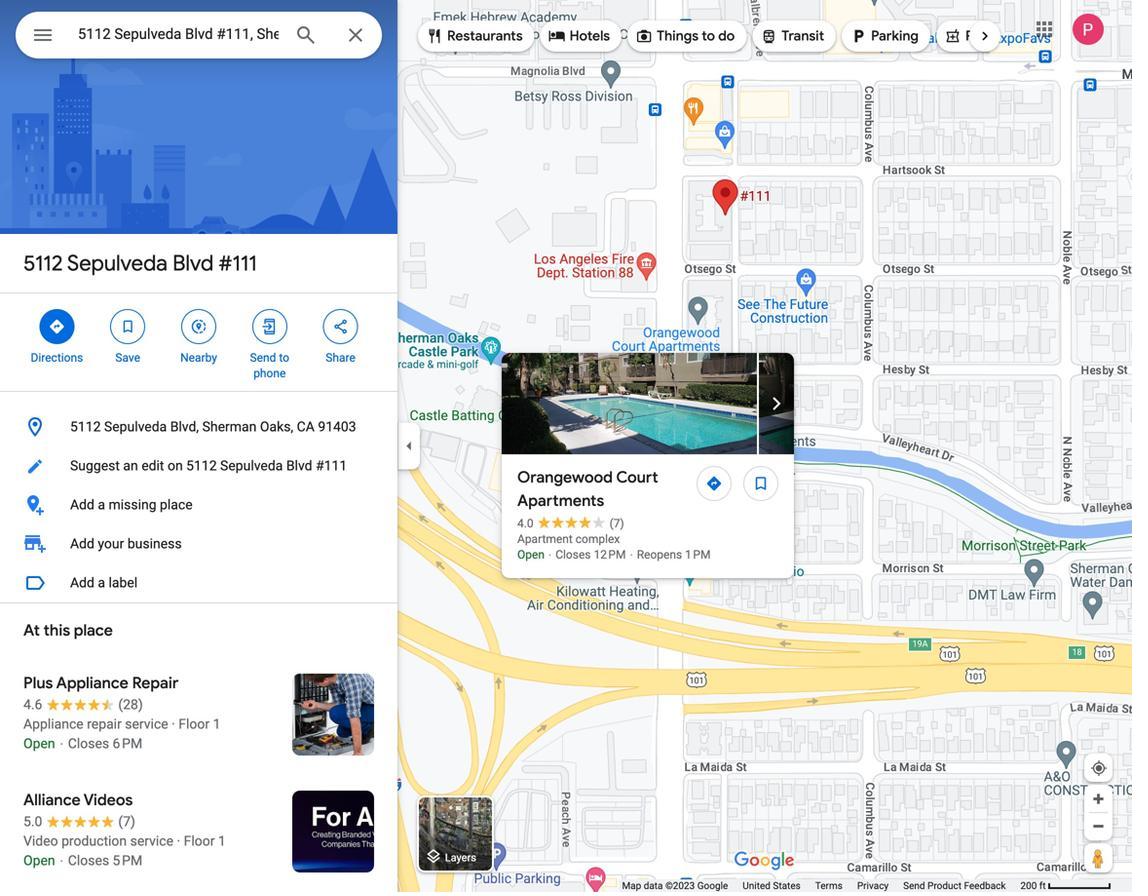 Task type: describe. For each thing, give the bounding box(es) containing it.
· for plus appliance repair
[[172, 716, 175, 732]]

data
[[644, 880, 663, 892]]

add for add a missing place
[[70, 497, 95, 513]]

save image
[[753, 475, 770, 492]]

oaks,
[[260, 419, 294, 435]]

5112 for 5112 sepulveda blvd, sherman oaks, ca 91403
[[70, 419, 101, 435]]

5112 for 5112 sepulveda blvd #111
[[23, 250, 63, 277]]

suggest
[[70, 458, 120, 474]]

to inside send to phone
[[279, 351, 290, 365]]

5 pm
[[113, 853, 143, 869]]

repair
[[132, 673, 179, 693]]

 things to do
[[636, 25, 735, 47]]


[[426, 25, 444, 47]]

business
[[128, 536, 182, 552]]

privacy
[[858, 880, 889, 892]]

#111 inside button
[[316, 458, 347, 474]]

layers
[[445, 851, 477, 864]]

apartment complex element
[[518, 532, 620, 546]]

12 pm
[[594, 548, 626, 562]]

available search options for this area region
[[404, 13, 1133, 59]]

sepulveda for blvd,
[[104, 419, 167, 435]]

restaurants
[[448, 27, 523, 45]]

 transit
[[761, 25, 825, 47]]

things
[[657, 27, 699, 45]]

actions for 5112 sepulveda blvd #111 region
[[0, 293, 398, 391]]

 button
[[16, 12, 70, 62]]

(7) for 5.0
[[118, 814, 135, 830]]


[[48, 316, 66, 337]]

your
[[98, 536, 124, 552]]

closes for alliance videos
[[68, 853, 109, 869]]

orangewood
[[518, 467, 613, 487]]

⋅ down apartment
[[548, 548, 553, 562]]

appliance repair service · floor 1 open ⋅ closes 6 pm
[[23, 716, 221, 752]]

closes inside apartment complex open ⋅ closes 12 pm ⋅ reopens 1 pm
[[556, 548, 591, 562]]

5112 Sepulveda Blvd #111, Sherman Oaks, CA 91403 field
[[16, 12, 382, 58]]

floor for alliance videos
[[184, 833, 215, 849]]

6 pm
[[113, 736, 143, 752]]

0 vertical spatial #111
[[219, 250, 257, 277]]

terms button
[[816, 879, 843, 892]]

zoom in image
[[1092, 792, 1107, 806]]

4.0 stars 7 reviews image
[[518, 516, 625, 531]]

2 horizontal spatial 5112
[[186, 458, 217, 474]]

open inside apartment complex open ⋅ closes 12 pm ⋅ reopens 1 pm
[[518, 548, 545, 562]]

reopens
[[637, 548, 683, 562]]

directions image
[[706, 475, 723, 492]]

5112 sepulveda blvd, sherman oaks, ca 91403 button
[[0, 408, 398, 447]]


[[945, 25, 962, 47]]

2 vertical spatial sepulveda
[[220, 458, 283, 474]]

alliance
[[23, 790, 81, 810]]

place inside button
[[160, 497, 193, 513]]


[[31, 21, 55, 49]]

2 photo image from the left
[[759, 353, 1015, 454]]


[[332, 316, 350, 337]]

phone
[[254, 367, 286, 380]]

at
[[23, 621, 40, 641]]

show your location image
[[1091, 759, 1109, 777]]

alliance videos
[[23, 790, 133, 810]]

5.0 stars 7 reviews image
[[23, 812, 135, 832]]

apartments
[[518, 491, 605, 511]]

5.0
[[23, 814, 42, 830]]

privacy button
[[858, 879, 889, 892]]

open for plus appliance repair
[[23, 736, 55, 752]]

a for missing
[[98, 497, 105, 513]]

0 vertical spatial appliance
[[56, 673, 129, 693]]

united
[[743, 880, 771, 892]]

add a missing place
[[70, 497, 193, 513]]

save
[[115, 351, 140, 365]]

4.6 stars 28 reviews image
[[23, 695, 143, 715]]

(28)
[[118, 697, 143, 713]]


[[636, 25, 653, 47]]


[[190, 316, 208, 337]]

service for videos
[[130, 833, 174, 849]]

product
[[928, 880, 962, 892]]

add a missing place button
[[0, 486, 398, 525]]

 pharmacies
[[945, 25, 1040, 47]]

production
[[61, 833, 127, 849]]

plus
[[23, 673, 53, 693]]

appliance inside appliance repair service · floor 1 open ⋅ closes 6 pm
[[23, 716, 84, 732]]

send product feedback
[[904, 880, 1007, 892]]

⋅ inside appliance repair service · floor 1 open ⋅ closes 6 pm
[[59, 736, 65, 752]]

1 pm
[[686, 548, 711, 562]]

0 vertical spatial blvd
[[173, 250, 214, 277]]

sherman
[[202, 419, 257, 435]]

transit
[[782, 27, 825, 45]]

map
[[622, 880, 642, 892]]

200 ft
[[1021, 880, 1047, 892]]

plus appliance repair
[[23, 673, 179, 693]]

ca
[[297, 419, 315, 435]]

to inside  things to do
[[702, 27, 716, 45]]

google maps element
[[0, 0, 1133, 892]]

nearby
[[180, 351, 217, 365]]

apartment
[[518, 532, 573, 546]]

4.0
[[518, 517, 534, 530]]

1 for plus appliance repair
[[213, 716, 221, 732]]

show street view coverage image
[[1085, 843, 1113, 873]]

on
[[168, 458, 183, 474]]

orangewood court apartments tooltip
[[502, 353, 1133, 578]]



Task type: vqa. For each thing, say whether or not it's contained in the screenshot.
trees
no



Task type: locate. For each thing, give the bounding box(es) containing it.
add a label button
[[0, 564, 398, 603]]

add for add your business
[[70, 536, 95, 552]]

hotels
[[570, 27, 610, 45]]

⋅
[[548, 548, 553, 562], [629, 548, 634, 562], [59, 736, 65, 752], [59, 853, 65, 869]]

(7) inside '4.0 stars 7 reviews' image
[[610, 517, 625, 530]]

· right production at the bottom
[[177, 833, 181, 849]]

none field inside 5112 sepulveda blvd #111, sherman oaks, ca 91403 field
[[78, 22, 279, 46]]

1 vertical spatial closes
[[68, 736, 109, 752]]

0 vertical spatial place
[[160, 497, 193, 513]]

1 vertical spatial #111
[[316, 458, 347, 474]]

add down suggest
[[70, 497, 95, 513]]

add a label
[[70, 575, 138, 591]]

2 vertical spatial add
[[70, 575, 95, 591]]

0 vertical spatial send
[[250, 351, 276, 365]]

closes inside 'video production service · floor 1 open ⋅ closes 5 pm'
[[68, 853, 109, 869]]

(7)
[[610, 517, 625, 530], [118, 814, 135, 830]]

0 vertical spatial open
[[518, 548, 545, 562]]

1 inside appliance repair service · floor 1 open ⋅ closes 6 pm
[[213, 716, 221, 732]]

floor inside appliance repair service · floor 1 open ⋅ closes 6 pm
[[179, 716, 210, 732]]

map data ©2023 google
[[622, 880, 729, 892]]

1 vertical spatial ·
[[177, 833, 181, 849]]

1 vertical spatial sepulveda
[[104, 419, 167, 435]]

send up 'phone'
[[250, 351, 276, 365]]

an
[[123, 458, 138, 474]]

video
[[23, 833, 58, 849]]

·
[[172, 716, 175, 732], [177, 833, 181, 849]]

blvd
[[173, 250, 214, 277], [286, 458, 313, 474]]

0 horizontal spatial to
[[279, 351, 290, 365]]

91403
[[318, 419, 356, 435]]

1 inside 'video production service · floor 1 open ⋅ closes 5 pm'
[[218, 833, 226, 849]]

to left do on the right of page
[[702, 27, 716, 45]]

photo image
[[502, 353, 758, 454], [759, 353, 1015, 454]]

1 vertical spatial to
[[279, 351, 290, 365]]

2 vertical spatial open
[[23, 853, 55, 869]]

0 vertical spatial closes
[[556, 548, 591, 562]]

⋅ inside 'video production service · floor 1 open ⋅ closes 5 pm'
[[59, 853, 65, 869]]

blvd inside button
[[286, 458, 313, 474]]

0 vertical spatial a
[[98, 497, 105, 513]]

5112
[[23, 250, 63, 277], [70, 419, 101, 435], [186, 458, 217, 474]]

· inside 'video production service · floor 1 open ⋅ closes 5 pm'
[[177, 833, 181, 849]]

blvd down the ca
[[286, 458, 313, 474]]

1 vertical spatial place
[[74, 621, 113, 641]]

1 vertical spatial appliance
[[23, 716, 84, 732]]

1 horizontal spatial (7)
[[610, 517, 625, 530]]

share
[[326, 351, 356, 365]]

feedback
[[965, 880, 1007, 892]]

1 horizontal spatial blvd
[[286, 458, 313, 474]]

edit
[[142, 458, 164, 474]]

(7) up apartment complex open ⋅ closes 12 pm ⋅ reopens 1 pm
[[610, 517, 625, 530]]

0 vertical spatial (7)
[[610, 517, 625, 530]]


[[549, 25, 566, 47]]

0 vertical spatial 5112
[[23, 250, 63, 277]]

sepulveda for blvd
[[67, 250, 168, 277]]

video production service · floor 1 open ⋅ closes 5 pm
[[23, 833, 226, 869]]

states
[[774, 880, 801, 892]]

orangewood court apartments
[[518, 467, 659, 511]]

blvd up 
[[173, 250, 214, 277]]

1 vertical spatial floor
[[184, 833, 215, 849]]

#111 up actions for 5112 sepulveda blvd #111 region
[[219, 250, 257, 277]]

place down on
[[160, 497, 193, 513]]

add your business link
[[0, 525, 398, 564]]

0 horizontal spatial ·
[[172, 716, 175, 732]]

place right this
[[74, 621, 113, 641]]

service for appliance
[[125, 716, 168, 732]]

videos
[[84, 790, 133, 810]]

0 horizontal spatial send
[[250, 351, 276, 365]]

terms
[[816, 880, 843, 892]]

(7) inside "5.0 stars 7 reviews" image
[[118, 814, 135, 830]]

0 horizontal spatial photo image
[[502, 353, 758, 454]]

add for add a label
[[70, 575, 95, 591]]

sepulveda up an
[[104, 419, 167, 435]]

service inside 'video production service · floor 1 open ⋅ closes 5 pm'
[[130, 833, 174, 849]]

1
[[213, 716, 221, 732], [218, 833, 226, 849]]

pharmacies
[[966, 27, 1040, 45]]

0 vertical spatial to
[[702, 27, 716, 45]]

None field
[[78, 22, 279, 46]]

add left your
[[70, 536, 95, 552]]


[[261, 316, 279, 337]]

· down "repair"
[[172, 716, 175, 732]]

this
[[43, 621, 70, 641]]

1 horizontal spatial send
[[904, 880, 926, 892]]

⋅ right 12 pm
[[629, 548, 634, 562]]

a for label
[[98, 575, 105, 591]]

closes for plus appliance repair
[[68, 736, 109, 752]]

blvd,
[[170, 419, 199, 435]]

1 vertical spatial add
[[70, 536, 95, 552]]

5112 right on
[[186, 458, 217, 474]]

open down apartment
[[518, 548, 545, 562]]

0 vertical spatial floor
[[179, 716, 210, 732]]

· inside appliance repair service · floor 1 open ⋅ closes 6 pm
[[172, 716, 175, 732]]

sepulveda
[[67, 250, 168, 277], [104, 419, 167, 435], [220, 458, 283, 474]]

1 vertical spatial 5112
[[70, 419, 101, 435]]

1 horizontal spatial photo image
[[759, 353, 1015, 454]]

place
[[160, 497, 193, 513], [74, 621, 113, 641]]

apartment complex open ⋅ closes 12 pm ⋅ reopens 1 pm
[[518, 532, 711, 562]]

1 a from the top
[[98, 497, 105, 513]]

footer containing map data ©2023 google
[[622, 879, 1021, 892]]

zoom out image
[[1092, 819, 1107, 834]]

service up 5 pm
[[130, 833, 174, 849]]

floor for plus appliance repair
[[179, 716, 210, 732]]

missing
[[109, 497, 157, 513]]

a inside add a label button
[[98, 575, 105, 591]]

at this place
[[23, 621, 113, 641]]


[[119, 316, 137, 337]]

add left label
[[70, 575, 95, 591]]

to up 'phone'
[[279, 351, 290, 365]]

 restaurants
[[426, 25, 523, 47]]

directions
[[31, 351, 83, 365]]

open for alliance videos
[[23, 853, 55, 869]]

1 vertical spatial a
[[98, 575, 105, 591]]

open down 4.6
[[23, 736, 55, 752]]

a left missing
[[98, 497, 105, 513]]

do
[[719, 27, 735, 45]]

service down (28)
[[125, 716, 168, 732]]

google
[[698, 880, 729, 892]]

5112 sepulveda blvd #111
[[23, 250, 257, 277]]

1 vertical spatial blvd
[[286, 458, 313, 474]]

a inside add a missing place button
[[98, 497, 105, 513]]

service inside appliance repair service · floor 1 open ⋅ closes 6 pm
[[125, 716, 168, 732]]

0 horizontal spatial (7)
[[118, 814, 135, 830]]

0 vertical spatial 1
[[213, 716, 221, 732]]

0 horizontal spatial #111
[[219, 250, 257, 277]]

floor
[[179, 716, 210, 732], [184, 833, 215, 849]]

0 horizontal spatial blvd
[[173, 250, 214, 277]]

#111 down 91403
[[316, 458, 347, 474]]

repair
[[87, 716, 122, 732]]

#111
[[219, 250, 257, 277], [316, 458, 347, 474]]

send for send to phone
[[250, 351, 276, 365]]

add your business
[[70, 536, 182, 552]]

1 photo image from the left
[[502, 353, 758, 454]]

5112 sepulveda blvd #111 main content
[[0, 0, 398, 892]]

1 horizontal spatial to
[[702, 27, 716, 45]]

open down video
[[23, 853, 55, 869]]

sepulveda down sherman
[[220, 458, 283, 474]]

send to phone
[[250, 351, 290, 380]]

1 horizontal spatial #111
[[316, 458, 347, 474]]

2 add from the top
[[70, 536, 95, 552]]

united states button
[[743, 879, 801, 892]]

footer inside google maps element
[[622, 879, 1021, 892]]

1 add from the top
[[70, 497, 95, 513]]

4.6
[[23, 697, 42, 713]]

0 vertical spatial ·
[[172, 716, 175, 732]]

open inside 'video production service · floor 1 open ⋅ closes 5 pm'
[[23, 853, 55, 869]]

open inside appliance repair service · floor 1 open ⋅ closes 6 pm
[[23, 736, 55, 752]]

1 vertical spatial send
[[904, 880, 926, 892]]

3 add from the top
[[70, 575, 95, 591]]

orangewood court apartments element
[[518, 466, 691, 513]]

5112 sepulveda blvd, sherman oaks, ca 91403
[[70, 419, 356, 435]]

©2023
[[666, 880, 695, 892]]

a left label
[[98, 575, 105, 591]]

5112 up 
[[23, 250, 63, 277]]

0 vertical spatial sepulveda
[[67, 250, 168, 277]]

1 horizontal spatial place
[[160, 497, 193, 513]]

2 a from the top
[[98, 575, 105, 591]]

send inside button
[[904, 880, 926, 892]]

suggest an edit on 5112 sepulveda blvd #111 button
[[0, 447, 398, 486]]

1 for alliance videos
[[218, 833, 226, 849]]

2 vertical spatial closes
[[68, 853, 109, 869]]

200 ft button
[[1021, 880, 1112, 892]]

1 vertical spatial open
[[23, 736, 55, 752]]

1 horizontal spatial ·
[[177, 833, 181, 849]]

5112 up suggest
[[70, 419, 101, 435]]

complex
[[576, 532, 620, 546]]

send left product
[[904, 880, 926, 892]]

0 vertical spatial add
[[70, 497, 95, 513]]

0 horizontal spatial place
[[74, 621, 113, 641]]

closes down apartment complex element
[[556, 548, 591, 562]]

suggest an edit on 5112 sepulveda blvd #111
[[70, 458, 347, 474]]

appliance down 4.6
[[23, 716, 84, 732]]


[[850, 25, 868, 47]]

· for alliance videos
[[177, 833, 181, 849]]

send product feedback button
[[904, 879, 1007, 892]]

200
[[1021, 880, 1038, 892]]

service
[[125, 716, 168, 732], [130, 833, 174, 849]]


[[761, 25, 778, 47]]

1 vertical spatial 1
[[218, 833, 226, 849]]

closes inside appliance repair service · floor 1 open ⋅ closes 6 pm
[[68, 736, 109, 752]]

footer
[[622, 879, 1021, 892]]

collapse side panel image
[[399, 435, 420, 457]]

ft
[[1040, 880, 1047, 892]]

appliance up 4.6 stars 28 reviews image
[[56, 673, 129, 693]]

(7) down videos
[[118, 814, 135, 830]]

(7) for 4.0
[[610, 517, 625, 530]]

send for send product feedback
[[904, 880, 926, 892]]

floor inside 'video production service · floor 1 open ⋅ closes 5 pm'
[[184, 833, 215, 849]]

2 vertical spatial 5112
[[186, 458, 217, 474]]

united states
[[743, 880, 801, 892]]

 search field
[[16, 12, 382, 62]]

closes
[[556, 548, 591, 562], [68, 736, 109, 752], [68, 853, 109, 869]]

⋅ down 4.6 stars 28 reviews image
[[59, 736, 65, 752]]

0 vertical spatial service
[[125, 716, 168, 732]]

closes down "repair"
[[68, 736, 109, 752]]

1 horizontal spatial 5112
[[70, 419, 101, 435]]

closes down production at the bottom
[[68, 853, 109, 869]]

send
[[250, 351, 276, 365], [904, 880, 926, 892]]

send inside send to phone
[[250, 351, 276, 365]]

sepulveda up 
[[67, 250, 168, 277]]

⋅ down production at the bottom
[[59, 853, 65, 869]]

0 horizontal spatial 5112
[[23, 250, 63, 277]]

court
[[617, 467, 659, 487]]

 hotels
[[549, 25, 610, 47]]

next page image
[[977, 27, 994, 45]]

a
[[98, 497, 105, 513], [98, 575, 105, 591]]

1 vertical spatial service
[[130, 833, 174, 849]]

 parking
[[850, 25, 919, 47]]

1 vertical spatial (7)
[[118, 814, 135, 830]]

google account: payton hansen  
(payton.hansen@adept.ai) image
[[1073, 14, 1105, 45]]

label
[[109, 575, 138, 591]]



